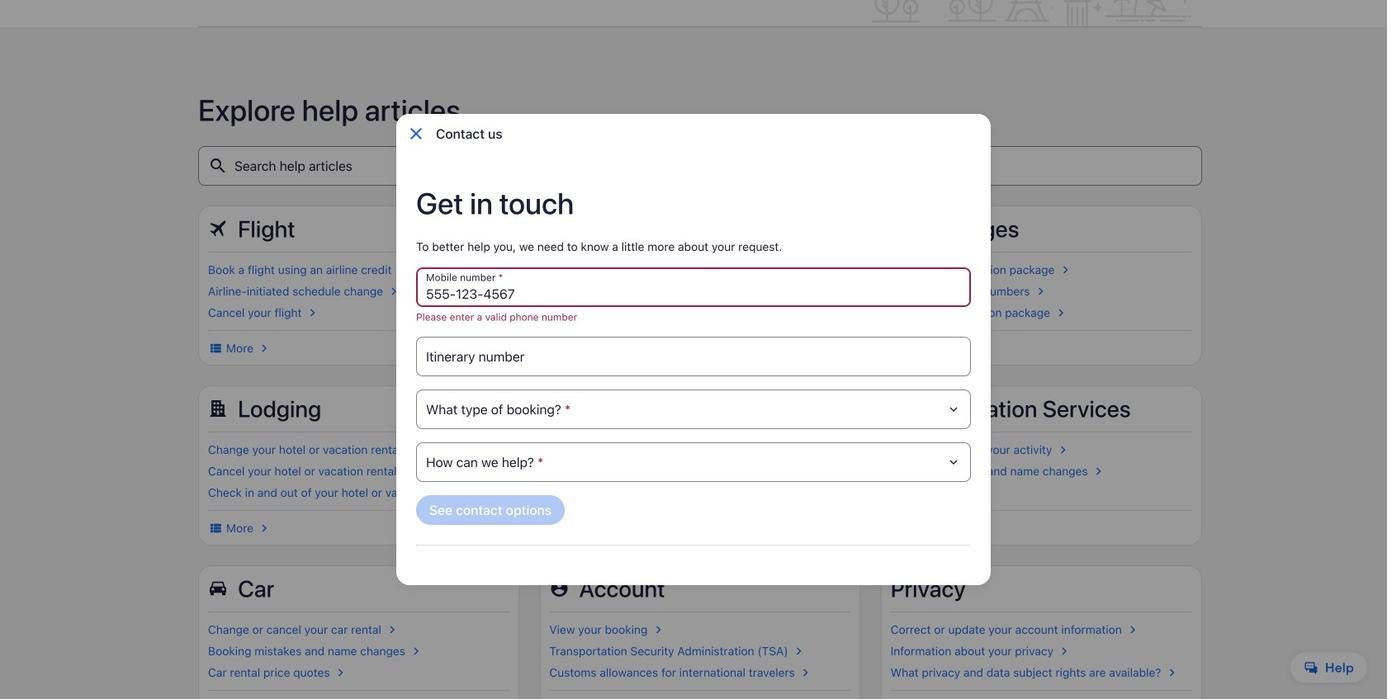 Task type: locate. For each thing, give the bounding box(es) containing it.
see more cruise articles image
[[550, 521, 564, 536]]

close contact us image
[[406, 124, 426, 144]]

None text field
[[416, 268, 971, 307]]

None text field
[[416, 337, 971, 377]]

medium image
[[1034, 284, 1049, 299], [305, 306, 320, 320], [711, 306, 726, 320], [1054, 306, 1069, 320], [446, 464, 461, 479], [467, 486, 482, 501], [208, 521, 223, 536], [257, 521, 272, 536], [651, 623, 666, 638], [409, 644, 424, 659], [1165, 666, 1180, 681]]

medium image
[[395, 263, 410, 278], [758, 263, 773, 278], [1058, 263, 1073, 278], [387, 284, 401, 299], [208, 341, 223, 356], [257, 341, 272, 356], [451, 443, 465, 458], [754, 443, 769, 458], [1056, 443, 1071, 458], [1092, 464, 1106, 479], [979, 486, 994, 501], [385, 623, 400, 638], [1126, 623, 1140, 638], [792, 644, 807, 659], [1057, 644, 1072, 659], [333, 666, 348, 681], [798, 666, 813, 681]]



Task type: describe. For each thing, give the bounding box(es) containing it.
explore help articles region
[[198, 67, 1203, 700]]

welcome banner image image
[[859, 0, 1203, 26]]



Task type: vqa. For each thing, say whether or not it's contained in the screenshot.
the topmost ROOM image
no



